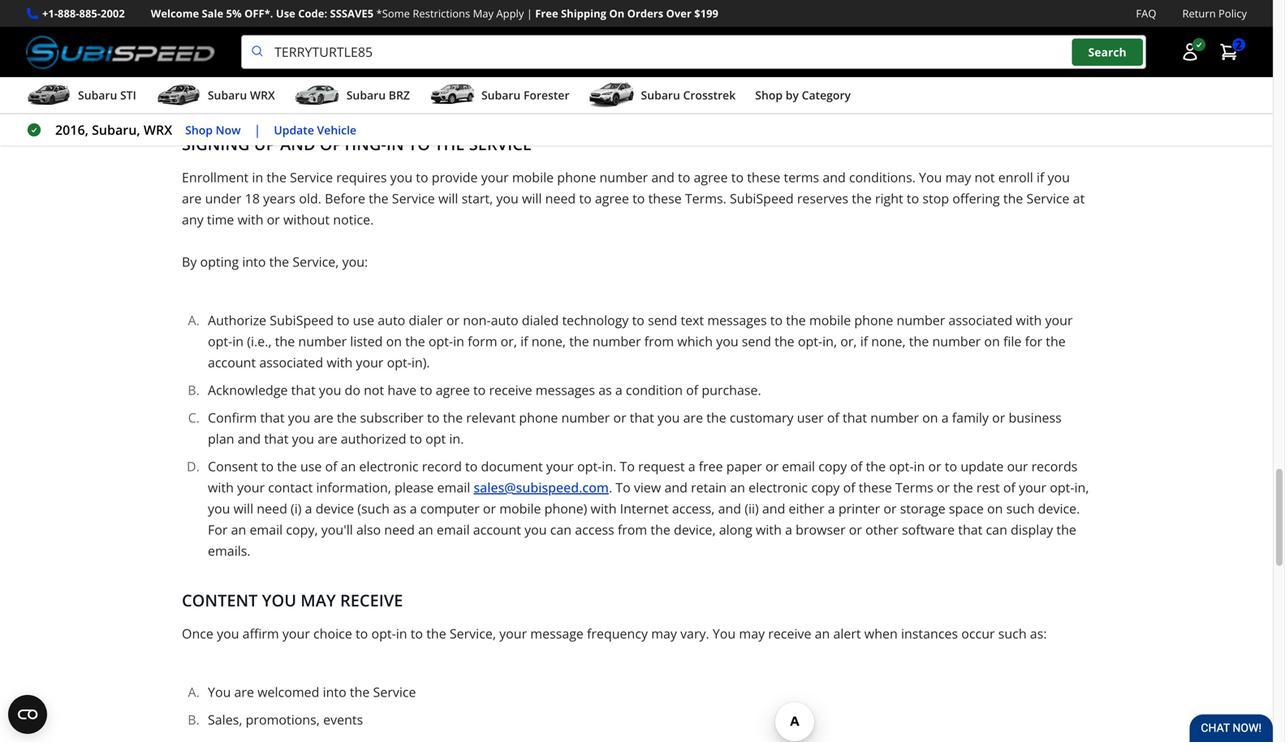 Task type: describe. For each thing, give the bounding box(es) containing it.
subaru sti button
[[26, 80, 136, 113]]

an inside consent to the use of an electronic record to document your opt-in. to request a free paper or email copy of the opt-in or to update our records with your contact information, please email
[[341, 458, 356, 475]]

you inside authorize subispeed to use auto dialer or non-auto dialed technology to send text messages to the mobile phone number associated with your opt-in (i.e., the number listed on the opt-in form or, if none, the number from which you send the opt-in, or, if none, the number on file for the account associated with your opt-in).
[[716, 333, 739, 350]]

email up computer
[[437, 479, 470, 496]]

with down .
[[591, 500, 617, 517]]

message inside subispeed offers its customers mobile alerts regarding marketing and shopping cart reminder messages by sms message (the "service"). by participating in the service, you are agreeing to these terms and to the
[[864, 44, 917, 61]]

opt- up have
[[387, 354, 412, 371]]

authorized
[[341, 430, 406, 448]]

and down subaru crosstrek dropdown button
[[652, 169, 675, 186]]

or inside enrollment in the service requires you to provide your mobile phone number and to agree to these terms and conditions. you may not enroll if you are under 18 years old. before the service will start, you will need to agree to these terms. subispeed reserves the right to stop offering the service at any time with or without notice.
[[267, 211, 280, 228]]

welcomed
[[257, 683, 319, 701]]

subaru brz
[[347, 87, 410, 103]]

subispeed inside subispeed offers its customers mobile alerts regarding marketing and shopping cart reminder messages by sms message (the "service"). by participating in the service, you are agreeing to these terms and to the
[[182, 44, 246, 61]]

code:
[[298, 6, 327, 21]]

need inside enrollment in the service requires you to provide your mobile phone number and to agree to these terms and conditions. you may not enroll if you are under 18 years old. before the service will start, you will need to agree to these terms. subispeed reserves the right to stop offering the service at any time with or without notice.
[[545, 190, 576, 207]]

acknowledge
[[208, 381, 288, 399]]

2 none, from the left
[[872, 333, 906, 350]]

brz
[[389, 87, 410, 103]]

subispeed inside enrollment in the service requires you to provide your mobile phone number and to agree to these terms and conditions. you may not enroll if you are under 18 years old. before the service will start, you will need to agree to these terms. subispeed reserves the right to stop offering the service at any time with or without notice.
[[730, 190, 794, 207]]

crosstrek
[[683, 87, 736, 103]]

1 horizontal spatial agree
[[595, 190, 629, 207]]

conditions
[[320, 8, 422, 30]]

a down either
[[785, 521, 793, 538]]

mobile inside authorize subispeed to use auto dialer or non-auto dialed technology to send text messages to the mobile phone number associated with your opt-in (i.e., the number listed on the opt-in form or, if none, the number from which you send the opt-in, or, if none, the number on file for the account associated with your opt-in).
[[809, 312, 851, 329]]

over
[[666, 6, 692, 21]]

privacy
[[613, 65, 657, 82]]

number inside enrollment in the service requires you to provide your mobile phone number and to agree to these terms and conditions. you may not enroll if you are under 18 years old. before the service will start, you will need to agree to these terms. subispeed reserves the right to stop offering the service at any time with or without notice.
[[600, 169, 648, 186]]

subispeed inside authorize subispeed to use auto dialer or non-auto dialed technology to send text messages to the mobile phone number associated with your opt-in (i.e., the number listed on the opt-in form or, if none, the number from which you send the opt-in, or, if none, the number on file for the account associated with your opt-in).
[[270, 312, 334, 329]]

in inside consent to the use of an electronic record to document your opt-in. to request a free paper or email copy of the opt-in or to update our records with your contact information, please email
[[914, 458, 925, 475]]

subispeed offers its customers mobile alerts regarding marketing and shopping cart reminder messages by sms message (the "service"). by participating in the service, you are agreeing to these terms and to the
[[182, 44, 1027, 82]]

with up do
[[327, 354, 353, 371]]

terms inside . to view and retain an electronic copy of these terms or the rest of your opt-in, you will need (i) a device (such as a computer or mobile phone) with internet access, and (ii) and either a printer or storage space on such device. for an email copy, you'll also need an email account you can access from the device, along with a browser or other software that can display the emails.
[[896, 479, 934, 496]]

you right once
[[217, 625, 239, 642]]

text
[[681, 312, 704, 329]]

open widget image
[[8, 695, 47, 734]]

confirm that you are the subscriber to the relevant phone number or that you are the customary user of that number on a family or business plan and that you are authorized to opt in.
[[208, 409, 1062, 448]]

mobile inside enrollment in the service requires you to provide your mobile phone number and to agree to these terms and conditions. you may not enroll if you are under 18 years old. before the service will start, you will need to agree to these terms. subispeed reserves the right to stop offering the service at any time with or without notice.
[[512, 169, 554, 186]]

family
[[952, 409, 989, 426]]

electronic for and
[[749, 479, 808, 496]]

storage
[[900, 500, 946, 517]]

dialed
[[522, 312, 559, 329]]

with inside consent to the use of an electronic record to document your opt-in. to request a free paper or email copy of the opt-in or to update our records with your contact information, please email
[[208, 479, 234, 496]]

sales@subispeed.com link
[[474, 479, 609, 496]]

free
[[535, 6, 558, 21]]

category
[[802, 87, 851, 103]]

18
[[245, 190, 260, 207]]

have
[[388, 381, 417, 399]]

contact
[[268, 479, 313, 496]]

shop by category
[[755, 87, 851, 103]]

in down authorize in the left of the page
[[232, 333, 244, 350]]

old.
[[299, 190, 322, 207]]

you right start,
[[496, 190, 519, 207]]

stop
[[923, 190, 949, 207]]

messages inside subispeed offers its customers mobile alerts regarding marketing and shopping cart reminder messages by sms message (the "service"). by participating in the service, you are agreeing to these terms and to the
[[754, 44, 814, 61]]

messages inside authorize subispeed to use auto dialer or non-auto dialed technology to send text messages to the mobile phone number associated with your opt-in (i.e., the number listed on the opt-in form or, if none, the number from which you send the opt-in, or, if none, the number on file for the account associated with your opt-in).
[[708, 312, 767, 329]]

use for to
[[353, 312, 374, 329]]

offers
[[249, 44, 285, 61]]

may inside enrollment in the service requires you to provide your mobile phone number and to agree to these terms and conditions. you may not enroll if you are under 18 years old. before the service will start, you will need to agree to these terms. subispeed reserves the right to stop offering the service at any time with or without notice.
[[946, 169, 971, 186]]

affirm
[[243, 625, 279, 642]]

$199
[[694, 6, 719, 21]]

are left authorized
[[318, 430, 337, 448]]

of inside confirm that you are the subscriber to the relevant phone number or that you are the customary user of that number on a family or business plan and that you are authorized to opt in.
[[827, 409, 839, 426]]

account for you
[[473, 521, 521, 538]]

you down phone)
[[525, 521, 547, 538]]

in. inside consent to the use of an electronic record to document your opt-in. to request a free paper or email copy of the opt-in or to update our records with your contact information, please email
[[602, 458, 617, 475]]

record
[[422, 458, 462, 475]]

without
[[283, 211, 330, 228]]

0 vertical spatial receive
[[489, 381, 532, 399]]

phone)
[[545, 500, 587, 517]]

these inside . to view and retain an electronic copy of these terms or the rest of your opt-in, you will need (i) a device (such as a computer or mobile phone) with internet access, and (ii) and either a printer or storage space on such device. for an email copy, you'll also need an email account you can access from the device, along with a browser or other software that can display the emails.
[[859, 479, 892, 496]]

on right the listed
[[386, 333, 402, 350]]

and up along at the right bottom
[[718, 500, 741, 517]]

copy inside consent to the use of an electronic record to document your opt-in. to request a free paper or email copy of the opt-in or to update our records with your contact information, please email
[[819, 458, 847, 475]]

phone inside confirm that you are the subscriber to the relevant phone number or that you are the customary user of that number on a family or business plan and that you are authorized to opt in.
[[519, 409, 558, 426]]

either
[[789, 500, 825, 517]]

confirm
[[208, 409, 257, 426]]

are down purchase.
[[683, 409, 703, 426]]

you up 'for'
[[208, 500, 230, 517]]

and down request
[[665, 479, 688, 496]]

customary
[[730, 409, 794, 426]]

2 or, from the left
[[841, 333, 857, 350]]

0 vertical spatial associated
[[949, 312, 1013, 329]]

subaru wrx button
[[156, 80, 275, 113]]

button image
[[1181, 42, 1200, 62]]

privacy policy.
[[613, 65, 700, 82]]

signing up and opting-in to the service
[[182, 133, 532, 155]]

by inside subispeed offers its customers mobile alerts regarding marketing and shopping cart reminder messages by sms message (the "service"). by participating in the service, you are agreeing to these terms and to the
[[817, 44, 831, 61]]

2 vertical spatial need
[[384, 521, 415, 538]]

0 horizontal spatial not
[[364, 381, 384, 399]]

&
[[304, 8, 316, 30]]

terms.
[[685, 190, 727, 207]]

that right user
[[843, 409, 867, 426]]

the
[[434, 133, 465, 155]]

that down condition at the bottom
[[630, 409, 654, 426]]

search button
[[1072, 38, 1143, 66]]

you up contact
[[292, 430, 314, 448]]

subispeed logo image
[[26, 35, 215, 69]]

a right (i)
[[305, 500, 312, 517]]

alerts
[[417, 44, 451, 61]]

to inside consent to the use of an electronic record to document your opt-in. to request a free paper or email copy of the opt-in or to update our records with your contact information, please email
[[620, 458, 635, 475]]

0 horizontal spatial if
[[521, 333, 528, 350]]

+1-
[[42, 6, 58, 21]]

sale
[[202, 6, 223, 21]]

1 vertical spatial need
[[257, 500, 287, 517]]

dialer
[[409, 312, 443, 329]]

opt- down dialer
[[429, 333, 453, 350]]

you down 'in' at the top left of the page
[[390, 169, 413, 186]]

that left do
[[291, 381, 316, 399]]

orders
[[627, 6, 664, 21]]

opt- down authorize in the left of the page
[[208, 333, 232, 350]]

subaru for subaru sti
[[78, 87, 117, 103]]

an down computer
[[418, 521, 433, 538]]

and down marketing
[[548, 65, 571, 82]]

update
[[274, 122, 314, 137]]

shop for shop now
[[185, 122, 213, 137]]

2016,
[[55, 121, 88, 139]]

shop now link
[[185, 121, 241, 139]]

you inside enrollment in the service requires you to provide your mobile phone number and to agree to these terms and conditions. you may not enroll if you are under 18 years old. before the service will start, you will need to agree to these terms. subispeed reserves the right to stop offering the service at any time with or without notice.
[[919, 169, 942, 186]]

faq
[[1136, 6, 1157, 21]]

0 horizontal spatial associated
[[259, 354, 323, 371]]

choice
[[313, 625, 352, 642]]

conditions.
[[849, 169, 916, 186]]

notice.
[[333, 211, 374, 228]]

in left form
[[453, 333, 464, 350]]

computer
[[420, 500, 480, 517]]

0 horizontal spatial may
[[651, 625, 677, 642]]

an left alert
[[815, 625, 830, 642]]

from inside . to view and retain an electronic copy of these terms or the rest of your opt-in, you will need (i) a device (such as a computer or mobile phone) with internet access, and (ii) and either a printer or storage space on such device. for an email copy, you'll also need an email account you can access from the device, along with a browser or other software that can display the emails.
[[618, 521, 647, 538]]

1 vertical spatial |
[[254, 121, 261, 139]]

that up contact
[[264, 430, 289, 448]]

sales,
[[208, 711, 242, 728]]

update
[[961, 458, 1004, 475]]

885-
[[79, 6, 101, 21]]

and inside confirm that you are the subscriber to the relevant phone number or that you are the customary user of that number on a family or business plan and that you are authorized to opt in.
[[238, 430, 261, 448]]

copy inside . to view and retain an electronic copy of these terms or the rest of your opt-in, you will need (i) a device (such as a computer or mobile phone) with internet access, and (ii) and either a printer or storage space on such device. for an email copy, you'll also need an email account you can access from the device, along with a browser or other software that can display the emails.
[[811, 479, 840, 496]]

vary.
[[681, 625, 709, 642]]

in down receive
[[396, 625, 407, 642]]

wrx inside "dropdown button"
[[250, 87, 275, 103]]

opt- down receive
[[371, 625, 396, 642]]

technology
[[562, 312, 629, 329]]

1 horizontal spatial into
[[323, 683, 347, 701]]

terms inside subispeed offers its customers mobile alerts regarding marketing and shopping cart reminder messages by sms message (the "service"). by participating in the service, you are agreeing to these terms and to the
[[506, 65, 544, 82]]

time
[[207, 211, 234, 228]]

apply
[[496, 6, 524, 21]]

888-
[[58, 6, 79, 21]]

a subaru brz thumbnail image image
[[295, 83, 340, 107]]

2 can from the left
[[986, 521, 1008, 538]]

subaru crosstrek
[[641, 87, 736, 103]]

in
[[386, 133, 404, 155]]

1 horizontal spatial if
[[860, 333, 868, 350]]

use for the
[[300, 458, 322, 475]]

a subaru wrx thumbnail image image
[[156, 83, 201, 107]]

update vehicle
[[274, 122, 357, 137]]

2 vertical spatial messages
[[536, 381, 595, 399]]

"service").
[[948, 44, 1009, 61]]

1 horizontal spatial you
[[713, 625, 736, 642]]

if inside enrollment in the service requires you to provide your mobile phone number and to agree to these terms and conditions. you may not enroll if you are under 18 years old. before the service will start, you will need to agree to these terms. subispeed reserves the right to stop offering the service at any time with or without notice.
[[1037, 169, 1045, 186]]

subaru forester button
[[430, 80, 570, 113]]

(i.e.,
[[247, 333, 272, 350]]

2 button
[[1212, 36, 1247, 68]]

a left condition at the bottom
[[615, 381, 623, 399]]

once
[[182, 625, 213, 642]]

are up "sales,"
[[234, 683, 254, 701]]

1 vertical spatial by
[[182, 253, 197, 271]]

on left file
[[984, 333, 1000, 350]]

sssave5
[[330, 6, 374, 21]]

opt- up storage
[[889, 458, 914, 475]]

2 vertical spatial service,
[[450, 625, 496, 642]]

sales, promotions, events
[[208, 711, 363, 728]]

in).
[[412, 354, 430, 371]]

a down please
[[410, 500, 417, 517]]

you left do
[[319, 381, 341, 399]]

view
[[634, 479, 661, 496]]

1 horizontal spatial send
[[742, 333, 771, 350]]

in inside subispeed offers its customers mobile alerts regarding marketing and shopping cart reminder messages by sms message (the "service"). by participating in the service, you are agreeing to these terms and to the
[[261, 65, 273, 82]]

sti
[[120, 87, 136, 103]]

1 vertical spatial such
[[999, 625, 1027, 642]]

please
[[395, 479, 434, 496]]

email down computer
[[437, 521, 470, 538]]

email left copy, on the left bottom
[[250, 521, 283, 538]]

and right (ii)
[[762, 500, 786, 517]]

you down condition at the bottom
[[658, 409, 680, 426]]

1 can from the left
[[550, 521, 572, 538]]

such inside . to view and retain an electronic copy of these terms or the rest of your opt-in, you will need (i) a device (such as a computer or mobile phone) with internet access, and (ii) and either a printer or storage space on such device. for an email copy, you'll also need an email account you can access from the device, along with a browser or other software that can display the emails.
[[1007, 500, 1035, 517]]

on inside . to view and retain an electronic copy of these terms or the rest of your opt-in, you will need (i) a device (such as a computer or mobile phone) with internet access, and (ii) and either a printer or storage space on such device. for an email copy, you'll also need an email account you can access from the device, along with a browser or other software that can display the emails.
[[987, 500, 1003, 517]]

return policy
[[1183, 6, 1247, 21]]



Task type: locate. For each thing, give the bounding box(es) containing it.
1 subaru from the left
[[78, 87, 117, 103]]

1 vertical spatial associated
[[259, 354, 323, 371]]

1 horizontal spatial account
[[473, 521, 521, 538]]

a inside consent to the use of an electronic record to document your opt-in. to request a free paper or email copy of the opt-in or to update our records with your contact information, please email
[[688, 458, 696, 475]]

1 vertical spatial in,
[[1075, 479, 1089, 496]]

you
[[262, 589, 296, 612]]

0 horizontal spatial subispeed
[[182, 44, 246, 61]]

that inside . to view and retain an electronic copy of these terms or the rest of your opt-in, you will need (i) a device (such as a computer or mobile phone) with internet access, and (ii) and either a printer or storage space on such device. for an email copy, you'll also need an email account you can access from the device, along with a browser or other software that can display the emails.
[[958, 521, 983, 538]]

other
[[866, 521, 899, 538]]

1 horizontal spatial message
[[864, 44, 917, 61]]

these up printer at the right bottom of page
[[859, 479, 892, 496]]

will inside . to view and retain an electronic copy of these terms or the rest of your opt-in, you will need (i) a device (such as a computer or mobile phone) with internet access, and (ii) and either a printer or storage space on such device. for an email copy, you'll also need an email account you can access from the device, along with a browser or other software that can display the emails.
[[234, 500, 253, 517]]

years
[[263, 190, 296, 207]]

1 vertical spatial service,
[[293, 253, 339, 271]]

your inside enrollment in the service requires you to provide your mobile phone number and to agree to these terms and conditions. you may not enroll if you are under 18 years old. before the service will start, you will need to agree to these terms. subispeed reserves the right to stop offering the service at any time with or without notice.
[[481, 169, 509, 186]]

by inside subispeed offers its customers mobile alerts regarding marketing and shopping cart reminder messages by sms message (the "service"). by participating in the service, you are agreeing to these terms and to the
[[1012, 44, 1027, 61]]

are inside enrollment in the service requires you to provide your mobile phone number and to agree to these terms and conditions. you may not enroll if you are under 18 years old. before the service will start, you will need to agree to these terms. subispeed reserves the right to stop offering the service at any time with or without notice.
[[182, 190, 202, 207]]

that down space
[[958, 521, 983, 538]]

from left which
[[645, 333, 674, 350]]

if
[[1037, 169, 1045, 186], [521, 333, 528, 350], [860, 333, 868, 350]]

you:
[[342, 253, 368, 271]]

and down confirm
[[238, 430, 261, 448]]

in up storage
[[914, 458, 925, 475]]

2 auto from the left
[[491, 312, 519, 329]]

these left terms
[[747, 169, 781, 186]]

you
[[349, 65, 371, 82], [390, 169, 413, 186], [1048, 169, 1070, 186], [496, 190, 519, 207], [716, 333, 739, 350], [319, 381, 341, 399], [288, 409, 310, 426], [658, 409, 680, 426], [292, 430, 314, 448], [208, 500, 230, 517], [525, 521, 547, 538], [217, 625, 239, 642]]

1 horizontal spatial may
[[739, 625, 765, 642]]

2 horizontal spatial you
[[919, 169, 942, 186]]

1 horizontal spatial auto
[[491, 312, 519, 329]]

by inside dropdown button
[[786, 87, 799, 103]]

subaru for subaru crosstrek
[[641, 87, 680, 103]]

0 vertical spatial phone
[[557, 169, 596, 186]]

to inside . to view and retain an electronic copy of these terms or the rest of your opt-in, you will need (i) a device (such as a computer or mobile phone) with internet access, and (ii) and either a printer or storage space on such device. for an email copy, you'll also need an email account you can access from the device, along with a browser or other software that can display the emails.
[[616, 479, 631, 496]]

1 vertical spatial into
[[323, 683, 347, 701]]

these inside subispeed offers its customers mobile alerts regarding marketing and shopping cart reminder messages by sms message (the "service"). by participating in the service, you are agreeing to these terms and to the
[[469, 65, 503, 82]]

events
[[323, 711, 363, 728]]

your
[[481, 169, 509, 186], [1045, 312, 1073, 329], [356, 354, 384, 371], [546, 458, 574, 475], [237, 479, 265, 496], [1019, 479, 1047, 496], [282, 625, 310, 642], [499, 625, 527, 642]]

1 or, from the left
[[501, 333, 517, 350]]

electronic
[[359, 458, 419, 475], [749, 479, 808, 496]]

these
[[469, 65, 503, 82], [747, 169, 781, 186], [648, 190, 682, 207], [859, 479, 892, 496]]

a left free
[[688, 458, 696, 475]]

records
[[1032, 458, 1078, 475]]

0 horizontal spatial need
[[257, 500, 287, 517]]

1 horizontal spatial can
[[986, 521, 1008, 538]]

electronic for please
[[359, 458, 419, 475]]

space
[[949, 500, 984, 517]]

1 none, from the left
[[532, 333, 566, 350]]

2 horizontal spatial subispeed
[[730, 190, 794, 207]]

requires
[[336, 169, 387, 186]]

0 vertical spatial shop
[[755, 87, 783, 103]]

0 horizontal spatial message
[[530, 625, 584, 642]]

do
[[345, 381, 360, 399]]

emails.
[[208, 542, 251, 560]]

shop inside dropdown button
[[755, 87, 783, 103]]

a subaru crosstrek thumbnail image image
[[589, 83, 635, 107]]

0 horizontal spatial into
[[242, 253, 266, 271]]

subaru left sti at the top left of the page
[[78, 87, 117, 103]]

authorize subispeed to use auto dialer or non-auto dialed technology to send text messages to the mobile phone number associated with your opt-in (i.e., the number listed on the opt-in form or, if none, the number from which you send the opt-in, or, if none, the number on file for the account associated with your opt-in).
[[208, 312, 1073, 371]]

2 vertical spatial agree
[[436, 381, 470, 399]]

1 horizontal spatial by
[[817, 44, 831, 61]]

the
[[276, 65, 296, 82], [590, 65, 610, 82], [267, 169, 287, 186], [369, 190, 389, 207], [852, 190, 872, 207], [1004, 190, 1023, 207], [269, 253, 289, 271], [786, 312, 806, 329], [275, 333, 295, 350], [405, 333, 425, 350], [569, 333, 589, 350], [775, 333, 795, 350], [909, 333, 929, 350], [1046, 333, 1066, 350], [337, 409, 357, 426], [443, 409, 463, 426], [707, 409, 727, 426], [277, 458, 297, 475], [866, 458, 886, 475], [954, 479, 973, 496], [651, 521, 671, 538], [1057, 521, 1077, 538], [426, 625, 446, 642], [350, 683, 370, 701]]

subaru inside dropdown button
[[78, 87, 117, 103]]

1 horizontal spatial terms
[[896, 479, 934, 496]]

1 horizontal spatial wrx
[[250, 87, 275, 103]]

1 horizontal spatial associated
[[949, 312, 1013, 329]]

account for associated
[[208, 354, 256, 371]]

0 vertical spatial agree
[[694, 169, 728, 186]]

a subaru forester thumbnail image image
[[430, 83, 475, 107]]

send
[[648, 312, 677, 329], [742, 333, 771, 350]]

may
[[473, 6, 494, 21]]

0 vertical spatial by
[[817, 44, 831, 61]]

in, inside authorize subispeed to use auto dialer or non-auto dialed technology to send text messages to the mobile phone number associated with your opt-in (i.e., the number listed on the opt-in form or, if none, the number from which you send the opt-in, or, if none, the number on file for the account associated with your opt-in).
[[823, 333, 837, 350]]

1 vertical spatial agree
[[595, 190, 629, 207]]

electronic inside consent to the use of an electronic record to document your opt-in. to request a free paper or email copy of the opt-in or to update our records with your contact information, please email
[[359, 458, 419, 475]]

0 vertical spatial send
[[648, 312, 677, 329]]

auto up form
[[491, 312, 519, 329]]

subaru down privacy policy. link
[[641, 87, 680, 103]]

that
[[291, 381, 316, 399], [260, 409, 285, 426], [630, 409, 654, 426], [843, 409, 867, 426], [264, 430, 289, 448], [958, 521, 983, 538]]

authorize
[[208, 312, 266, 329]]

.
[[609, 479, 612, 496]]

subaru for subaru wrx
[[208, 87, 247, 103]]

terms up storage
[[896, 479, 934, 496]]

an right 'for'
[[231, 521, 246, 538]]

browser
[[796, 521, 846, 538]]

a left family
[[942, 409, 949, 426]]

0 vertical spatial in,
[[823, 333, 837, 350]]

you right which
[[716, 333, 739, 350]]

0 horizontal spatial as
[[393, 500, 406, 517]]

0 vertical spatial such
[[1007, 500, 1035, 517]]

shipping
[[561, 6, 607, 21]]

opt-
[[208, 333, 232, 350], [429, 333, 453, 350], [798, 333, 823, 350], [387, 354, 412, 371], [577, 458, 602, 475], [889, 458, 914, 475], [1050, 479, 1075, 496], [371, 625, 396, 642]]

1 vertical spatial by
[[786, 87, 799, 103]]

0 vertical spatial by
[[1012, 44, 1027, 61]]

from inside authorize subispeed to use auto dialer or non-auto dialed technology to send text messages to the mobile phone number associated with your opt-in (i.e., the number listed on the opt-in form or, if none, the number from which you send the opt-in, or, if none, the number on file for the account associated with your opt-in).
[[645, 333, 674, 350]]

0 horizontal spatial by
[[182, 253, 197, 271]]

message left frequency
[[530, 625, 584, 642]]

by
[[817, 44, 831, 61], [786, 87, 799, 103]]

receive left alert
[[768, 625, 812, 642]]

may right vary.
[[739, 625, 765, 642]]

account down computer
[[473, 521, 521, 538]]

0 horizontal spatial can
[[550, 521, 572, 538]]

messages up shop by category
[[754, 44, 814, 61]]

use
[[276, 6, 295, 21]]

user
[[797, 409, 824, 426]]

2 vertical spatial phone
[[519, 409, 558, 426]]

consent
[[208, 458, 258, 475]]

5%
[[226, 6, 242, 21]]

phone inside authorize subispeed to use auto dialer or non-auto dialed technology to send text messages to the mobile phone number associated with your opt-in (i.e., the number listed on the opt-in form or, if none, the number from which you send the opt-in, or, if none, the number on file for the account associated with your opt-in).
[[855, 312, 894, 329]]

content you may receive
[[182, 589, 403, 612]]

0 horizontal spatial or,
[[501, 333, 517, 350]]

0 horizontal spatial wrx
[[144, 121, 172, 139]]

2 horizontal spatial need
[[545, 190, 576, 207]]

email up either
[[782, 458, 815, 475]]

device,
[[674, 521, 716, 538]]

| right now at the left top of page
[[254, 121, 261, 139]]

1 vertical spatial send
[[742, 333, 771, 350]]

subaru inside "dropdown button"
[[208, 87, 247, 103]]

opt
[[426, 430, 446, 448]]

forester
[[524, 87, 570, 103]]

associated
[[949, 312, 1013, 329], [259, 354, 323, 371]]

0 horizontal spatial use
[[300, 458, 322, 475]]

+1-888-885-2002 link
[[42, 5, 125, 22]]

with down "consent"
[[208, 479, 234, 496]]

1 horizontal spatial not
[[975, 169, 995, 186]]

0 vertical spatial from
[[645, 333, 674, 350]]

signing
[[182, 133, 250, 155]]

opt- up device.
[[1050, 479, 1075, 496]]

as inside . to view and retain an electronic copy of these terms or the rest of your opt-in, you will need (i) a device (such as a computer or mobile phone) with internet access, and (ii) and either a printer or storage space on such device. for an email copy, you'll also need an email account you can access from the device, along with a browser or other software that can display the emails.
[[393, 500, 406, 517]]

phone inside enrollment in the service requires you to provide your mobile phone number and to agree to these terms and conditions. you may not enroll if you are under 18 years old. before the service will start, you will need to agree to these terms. subispeed reserves the right to stop offering the service at any time with or without notice.
[[557, 169, 596, 186]]

0 vertical spatial into
[[242, 253, 266, 271]]

use up the listed
[[353, 312, 374, 329]]

1 horizontal spatial by
[[1012, 44, 1027, 61]]

which
[[677, 333, 713, 350]]

2 horizontal spatial may
[[946, 169, 971, 186]]

opt- inside . to view and retain an electronic copy of these terms or the rest of your opt-in, you will need (i) a device (such as a computer or mobile phone) with internet access, and (ii) and either a printer or storage space on such device. for an email copy, you'll also need an email account you can access from the device, along with a browser or other software that can display the emails.
[[1050, 479, 1075, 496]]

your inside . to view and retain an electronic copy of these terms or the rest of your opt-in, you will need (i) a device (such as a computer or mobile phone) with internet access, and (ii) and either a printer or storage space on such device. for an email copy, you'll also need an email account you can access from the device, along with a browser or other software that can display the emails.
[[1019, 479, 1047, 496]]

0 horizontal spatial shop
[[185, 122, 213, 137]]

associated down (i.e., on the left top
[[259, 354, 323, 371]]

not inside enrollment in the service requires you to provide your mobile phone number and to agree to these terms and conditions. you may not enroll if you are under 18 years old. before the service will start, you will need to agree to these terms. subispeed reserves the right to stop offering the service at any time with or without notice.
[[975, 169, 995, 186]]

service, inside subispeed offers its customers mobile alerts regarding marketing and shopping cart reminder messages by sms message (the "service"). by participating in the service, you are agreeing to these terms and to the
[[299, 65, 346, 82]]

and down shipping
[[582, 44, 605, 61]]

search
[[1089, 44, 1127, 60]]

email
[[782, 458, 815, 475], [437, 479, 470, 496], [250, 521, 283, 538], [437, 521, 470, 538]]

and up 'reserves'
[[823, 169, 846, 186]]

are inside subispeed offers its customers mobile alerts regarding marketing and shopping cart reminder messages by sms message (the "service"). by participating in the service, you are agreeing to these terms and to the
[[375, 65, 394, 82]]

0 horizontal spatial in,
[[823, 333, 837, 350]]

subispeed up "participating"
[[182, 44, 246, 61]]

these left terms.
[[648, 190, 682, 207]]

2 horizontal spatial agree
[[694, 169, 728, 186]]

printer
[[839, 500, 880, 517]]

you are welcomed into the service
[[208, 683, 416, 701]]

1 vertical spatial electronic
[[749, 479, 808, 496]]

on inside confirm that you are the subscriber to the relevant phone number or that you are the customary user of that number on a family or business plan and that you are authorized to opt in.
[[923, 409, 938, 426]]

access
[[575, 521, 614, 538]]

once you affirm your choice to opt-in to the service, your message frequency may vary. you may receive an alert when instances occur such as:
[[182, 625, 1047, 642]]

will right start,
[[522, 190, 542, 207]]

such left as: at the right
[[999, 625, 1027, 642]]

0 vertical spatial need
[[545, 190, 576, 207]]

1 horizontal spatial none,
[[872, 333, 906, 350]]

document
[[481, 458, 543, 475]]

copy,
[[286, 521, 318, 538]]

along
[[719, 521, 753, 538]]

1 horizontal spatial |
[[527, 6, 533, 21]]

0 horizontal spatial will
[[234, 500, 253, 517]]

a inside confirm that you are the subscriber to the relevant phone number or that you are the customary user of that number on a family or business plan and that you are authorized to opt in.
[[942, 409, 949, 426]]

3 subaru from the left
[[347, 87, 386, 103]]

into right opting
[[242, 253, 266, 271]]

subaru for subaru forester
[[481, 87, 521, 103]]

0 vertical spatial copy
[[819, 458, 847, 475]]

electronic down authorized
[[359, 458, 419, 475]]

free
[[699, 458, 723, 475]]

request
[[638, 458, 685, 475]]

use inside authorize subispeed to use auto dialer or non-auto dialed technology to send text messages to the mobile phone number associated with your opt-in (i.e., the number listed on the opt-in form or, if none, the number from which you send the opt-in, or, if none, the number on file for the account associated with your opt-in).
[[353, 312, 374, 329]]

from
[[645, 333, 674, 350], [618, 521, 647, 538]]

subispeed down terms
[[730, 190, 794, 207]]

1 vertical spatial as
[[393, 500, 406, 517]]

that down acknowledge
[[260, 409, 285, 426]]

message left (the
[[864, 44, 917, 61]]

subaru for subaru brz
[[347, 87, 386, 103]]

|
[[527, 6, 533, 21], [254, 121, 261, 139]]

in, inside . to view and retain an electronic copy of these terms or the rest of your opt-in, you will need (i) a device (such as a computer or mobile phone) with internet access, and (ii) and either a printer or storage space on such device. for an email copy, you'll also need an email account you can access from the device, along with a browser or other software that can display the emails.
[[1075, 479, 1089, 496]]

right
[[875, 190, 904, 207]]

0 horizontal spatial |
[[254, 121, 261, 139]]

and
[[280, 133, 316, 155]]

0 vertical spatial electronic
[[359, 458, 419, 475]]

search input field
[[241, 35, 1147, 69]]

cart
[[668, 44, 691, 61]]

also
[[356, 521, 381, 538]]

1 horizontal spatial receive
[[768, 625, 812, 642]]

are up the any
[[182, 190, 202, 207]]

0 vertical spatial not
[[975, 169, 995, 186]]

1 vertical spatial messages
[[708, 312, 767, 329]]

and
[[582, 44, 605, 61], [548, 65, 571, 82], [652, 169, 675, 186], [823, 169, 846, 186], [238, 430, 261, 448], [665, 479, 688, 496], [718, 500, 741, 517], [762, 500, 786, 517]]

account inside authorize subispeed to use auto dialer or non-auto dialed technology to send text messages to the mobile phone number associated with your opt-in (i.e., the number listed on the opt-in form or, if none, the number from which you send the opt-in, or, if none, the number on file for the account associated with your opt-in).
[[208, 354, 256, 371]]

0 horizontal spatial electronic
[[359, 458, 419, 475]]

subaru brz button
[[295, 80, 410, 113]]

auto up the listed
[[378, 312, 405, 329]]

alert
[[834, 625, 861, 642]]

1 vertical spatial use
[[300, 458, 322, 475]]

marketing
[[517, 44, 578, 61]]

2 horizontal spatial will
[[522, 190, 542, 207]]

as down please
[[393, 500, 406, 517]]

1 horizontal spatial in.
[[602, 458, 617, 475]]

send left the text in the right of the page
[[648, 312, 677, 329]]

2 vertical spatial subispeed
[[270, 312, 334, 329]]

service
[[290, 169, 333, 186], [392, 190, 435, 207], [1027, 190, 1070, 207], [373, 683, 416, 701]]

will down provide at the top left of the page
[[438, 190, 458, 207]]

0 horizontal spatial send
[[648, 312, 677, 329]]

by right "service").
[[1012, 44, 1027, 61]]

in, up user
[[823, 333, 837, 350]]

wrx down a subaru wrx thumbnail image
[[144, 121, 172, 139]]

shop left now at the left top of page
[[185, 122, 213, 137]]

display
[[1011, 521, 1053, 538]]

to
[[408, 133, 430, 155]]

0 vertical spatial use
[[353, 312, 374, 329]]

will down "consent"
[[234, 500, 253, 517]]

0 horizontal spatial terms
[[506, 65, 544, 82]]

enroll
[[999, 169, 1034, 186]]

welcome sale 5% off*. use code: sssave5 *some restrictions may apply | free shipping on orders over $199
[[151, 6, 719, 21]]

you up "sales,"
[[208, 683, 231, 701]]

you right confirm
[[288, 409, 310, 426]]

0 vertical spatial message
[[864, 44, 917, 61]]

software
[[902, 521, 955, 538]]

reserves
[[797, 190, 849, 207]]

with inside enrollment in the service requires you to provide your mobile phone number and to agree to these terms and conditions. you may not enroll if you are under 18 years old. before the service will start, you will need to agree to these terms. subispeed reserves the right to stop offering the service at any time with or without notice.
[[238, 211, 264, 228]]

2 subaru from the left
[[208, 87, 247, 103]]

receive up 'relevant'
[[489, 381, 532, 399]]

1 vertical spatial subispeed
[[730, 190, 794, 207]]

electronic inside . to view and retain an electronic copy of these terms or the rest of your opt-in, you will need (i) a device (such as a computer or mobile phone) with internet access, and (ii) and either a printer or storage space on such device. for an email copy, you'll also need an email account you can access from the device, along with a browser or other software that can display the emails.
[[749, 479, 808, 496]]

2
[[1236, 37, 1242, 52]]

in. right opt
[[449, 430, 464, 448]]

you up stop
[[919, 169, 942, 186]]

1 vertical spatial not
[[364, 381, 384, 399]]

you inside subispeed offers its customers mobile alerts regarding marketing and shopping cart reminder messages by sms message (the "service"). by participating in the service, you are agreeing to these terms and to the
[[349, 65, 371, 82]]

a up browser
[[828, 500, 835, 517]]

auto
[[378, 312, 405, 329], [491, 312, 519, 329]]

4 subaru from the left
[[481, 87, 521, 103]]

by left category
[[786, 87, 799, 103]]

subaru left the forester
[[481, 87, 521, 103]]

0 horizontal spatial none,
[[532, 333, 566, 350]]

use inside consent to the use of an electronic record to document your opt-in. to request a free paper or email copy of the opt-in or to update our records with your contact information, please email
[[300, 458, 322, 475]]

non-
[[463, 312, 491, 329]]

are left subscriber
[[314, 409, 334, 426]]

1 vertical spatial in.
[[602, 458, 617, 475]]

or inside authorize subispeed to use auto dialer or non-auto dialed technology to send text messages to the mobile phone number associated with your opt-in (i.e., the number listed on the opt-in form or, if none, the number from which you send the opt-in, or, if none, the number on file for the account associated with your opt-in).
[[447, 312, 460, 329]]

1 horizontal spatial use
[[353, 312, 374, 329]]

1 horizontal spatial as
[[599, 381, 612, 399]]

1 vertical spatial account
[[473, 521, 521, 538]]

by
[[1012, 44, 1027, 61], [182, 253, 197, 271]]

0 horizontal spatial you
[[208, 683, 231, 701]]

now
[[216, 122, 241, 137]]

shop for shop by category
[[755, 87, 783, 103]]

with down 18
[[238, 211, 264, 228]]

promotions,
[[246, 711, 320, 728]]

1 vertical spatial copy
[[811, 479, 840, 496]]

provide
[[432, 169, 478, 186]]

vehicle
[[317, 122, 357, 137]]

0 horizontal spatial agree
[[436, 381, 470, 399]]

subaru,
[[92, 121, 140, 139]]

0 vertical spatial terms
[[506, 65, 544, 82]]

terms
[[506, 65, 544, 82], [896, 479, 934, 496]]

mobile inside subispeed offers its customers mobile alerts regarding marketing and shopping cart reminder messages by sms message (the "service"). by participating in the service, you are agreeing to these terms and to the
[[372, 44, 414, 61]]

with down (ii)
[[756, 521, 782, 538]]

1 vertical spatial to
[[616, 479, 631, 496]]

0 vertical spatial messages
[[754, 44, 814, 61]]

an down paper
[[730, 479, 745, 496]]

1 vertical spatial message
[[530, 625, 584, 642]]

messages down dialed
[[536, 381, 595, 399]]

mobile inside . to view and retain an electronic copy of these terms or the rest of your opt-in, you will need (i) a device (such as a computer or mobile phone) with internet access, and (ii) and either a printer or storage space on such device. for an email copy, you'll also need an email account you can access from the device, along with a browser or other software that can display the emails.
[[500, 500, 541, 517]]

in. inside confirm that you are the subscriber to the relevant phone number or that you are the customary user of that number on a family or business plan and that you are authorized to opt in.
[[449, 430, 464, 448]]

from down internet
[[618, 521, 647, 538]]

1 vertical spatial phone
[[855, 312, 894, 329]]

account up acknowledge
[[208, 354, 256, 371]]

occur
[[962, 625, 995, 642]]

need
[[545, 190, 576, 207], [257, 500, 287, 517], [384, 521, 415, 538]]

relevant
[[466, 409, 516, 426]]

0 horizontal spatial receive
[[489, 381, 532, 399]]

on
[[609, 6, 625, 21]]

frequency
[[587, 625, 648, 642]]

you right enroll
[[1048, 169, 1070, 186]]

account inside . to view and retain an electronic copy of these terms or the rest of your opt-in, you will need (i) a device (such as a computer or mobile phone) with internet access, and (ii) and either a printer or storage space on such device. for an email copy, you'll also need an email account you can access from the device, along with a browser or other software that can display the emails.
[[473, 521, 521, 538]]

not right do
[[364, 381, 384, 399]]

shop inside "link"
[[185, 122, 213, 137]]

messages right the text in the right of the page
[[708, 312, 767, 329]]

as up confirm that you are the subscriber to the relevant phone number or that you are the customary user of that number on a family or business plan and that you are authorized to opt in.
[[599, 381, 612, 399]]

a subaru sti thumbnail image image
[[26, 83, 71, 107]]

such up display
[[1007, 500, 1035, 517]]

opt- up user
[[798, 333, 823, 350]]

phone
[[557, 169, 596, 186], [855, 312, 894, 329], [519, 409, 558, 426]]

0 horizontal spatial in.
[[449, 430, 464, 448]]

by left opting
[[182, 253, 197, 271]]

send up purchase.
[[742, 333, 771, 350]]

can left display
[[986, 521, 1008, 538]]

off*.
[[244, 6, 273, 21]]

0 horizontal spatial auto
[[378, 312, 405, 329]]

opt- up phone)
[[577, 458, 602, 475]]

1 vertical spatial shop
[[185, 122, 213, 137]]

may up offering
[[946, 169, 971, 186]]

1 horizontal spatial will
[[438, 190, 458, 207]]

1 auto from the left
[[378, 312, 405, 329]]

1 vertical spatial receive
[[768, 625, 812, 642]]

these down regarding
[[469, 65, 503, 82]]

on left family
[[923, 409, 938, 426]]

in inside enrollment in the service requires you to provide your mobile phone number and to agree to these terms and conditions. you may not enroll if you are under 18 years old. before the service will start, you will need to agree to these terms. subispeed reserves the right to stop offering the service at any time with or without notice.
[[252, 169, 263, 186]]

1 horizontal spatial subispeed
[[270, 312, 334, 329]]

service
[[469, 133, 532, 155]]

in. up .
[[602, 458, 617, 475]]

5 subaru from the left
[[641, 87, 680, 103]]

1 vertical spatial wrx
[[144, 121, 172, 139]]

on down rest
[[987, 500, 1003, 517]]

with up for
[[1016, 312, 1042, 329]]

for
[[1025, 333, 1043, 350]]



Task type: vqa. For each thing, say whether or not it's contained in the screenshot.
right 2017
no



